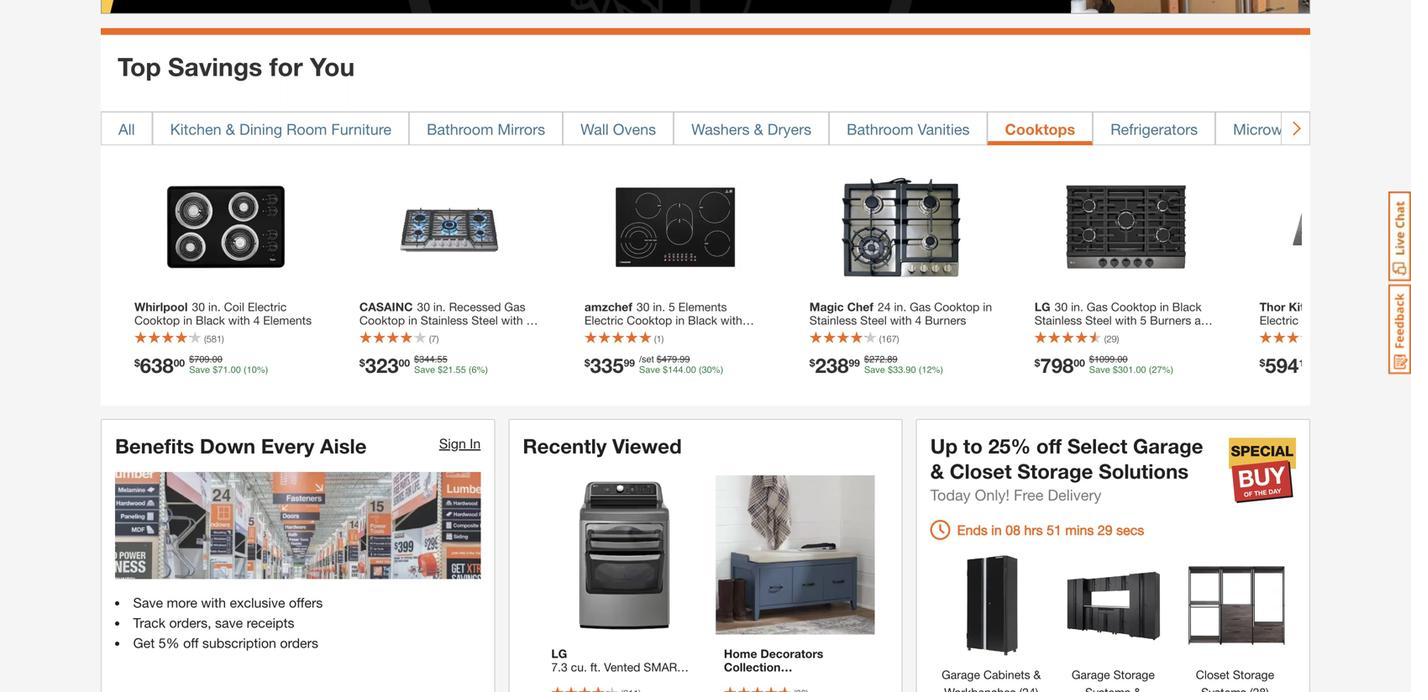 Task type: describe. For each thing, give the bounding box(es) containing it.
7
[[432, 333, 437, 344]]

steel inside 24 in. gas cooktop in stainless steel with 4 burners
[[861, 313, 887, 327]]

casainc
[[360, 300, 413, 314]]

cooktop inside 24 in. gas cooktop in stainless steel with 4 burners
[[934, 300, 980, 314]]

. right the 479
[[684, 365, 686, 375]]

00 right 301
[[1136, 365, 1147, 375]]

washers
[[692, 120, 750, 138]]

$ 798 00 $ 1099 . 00 save $ 301 . 00 ( 27 %)
[[1035, 353, 1174, 377]]

kitchen inside button
[[170, 120, 222, 138]]

00 right 709
[[212, 354, 223, 365]]

steel inside the 30 in. recessed gas cooktop in stainless steel with 5 burners, including power burners and lp kit, csa certified
[[472, 313, 498, 327]]

27
[[1152, 365, 1163, 375]]

00 left 1099
[[1074, 357, 1085, 369]]

gas inside 24 in. gas cooktop in stainless steel with 4 burners
[[910, 300, 931, 314]]

30 in. coil electric cooktop in black with 4 elements
[[134, 300, 312, 327]]

1 horizontal spatial 55
[[456, 365, 466, 375]]

%) for 238
[[932, 365, 944, 375]]

30 inside $ 335 99 /set $ 479 . 99 save $ 144 . 00 ( 30 %)
[[702, 365, 712, 375]]

( inside $ 798 00 $ 1099 . 00 save $ 301 . 00 ( 27 %)
[[1149, 365, 1152, 375]]

$ 594 15
[[1260, 353, 1310, 377]]

%) for 638
[[257, 365, 268, 375]]

whitford
[[724, 674, 769, 688]]

thor kitchen
[[1260, 300, 1332, 314]]

mins
[[1066, 522, 1094, 538]]

save for 323
[[414, 365, 435, 375]]

ft.
[[590, 660, 601, 674]]

144
[[668, 365, 684, 375]]

5%
[[159, 635, 179, 651]]

save
[[215, 615, 243, 631]]

$ 335 99 /set $ 479 . 99 save $ 144 . 00 ( 30 %)
[[585, 353, 724, 377]]

) for 238
[[897, 333, 899, 344]]

save for 638
[[189, 365, 210, 375]]

stainless for 323
[[421, 313, 468, 327]]

including
[[407, 327, 455, 341]]

burners inside 30 in. gas cooktop in black stainless steel with 5 burners and easyclean
[[1150, 313, 1192, 327]]

vanities
[[918, 120, 970, 138]]

safety
[[661, 327, 695, 341]]

ends
[[958, 522, 988, 538]]

238
[[815, 353, 849, 377]]

cu.
[[571, 660, 587, 674]]

save inside $ 335 99 /set $ 479 . 99 save $ 144 . 00 ( 30 %)
[[639, 365, 660, 375]]

and inside the 30 in. recessed gas cooktop in stainless steel with 5 burners, including power burners and lp kit, csa certified
[[360, 340, 379, 354]]

167
[[882, 333, 897, 344]]

chef
[[847, 300, 874, 314]]

off inside save more with exclusive offers track orders, save receipts get 5% off subscription orders
[[183, 635, 199, 651]]

. right 89 at the right bottom of page
[[904, 365, 906, 375]]

storage for garage storage systems 
[[1114, 668, 1155, 682]]

581
[[206, 333, 222, 344]]

feedback link image
[[1389, 284, 1412, 375]]

garage for garage cabinets & workbenches
[[942, 668, 981, 682]]

workbenches
[[944, 685, 1016, 692]]

cooktop inside 30 in. coil electric cooktop in black with 4 elements
[[134, 313, 180, 327]]

30 for 323
[[417, 300, 430, 314]]

5 inside 30 in. 5 elements electric cooktop in black with timer and kid safety lock, sensor touch control
[[669, 300, 675, 314]]

( 1 )
[[654, 333, 664, 344]]

kit,
[[400, 340, 418, 354]]

sign in card banner image
[[115, 472, 481, 579]]

in inside the 30 in. recessed gas cooktop in stainless steel with 5 burners, including power burners and lp kit, csa certified
[[408, 313, 418, 327]]

save for 798
[[1090, 365, 1111, 375]]

recently viewed
[[523, 434, 682, 458]]

with inside 30 in. gas cooktop in black stainless steel with 5 burners and easyclean
[[1115, 313, 1137, 327]]

272
[[870, 354, 885, 365]]

wood
[[829, 674, 859, 688]]

systems for garage
[[1086, 685, 1131, 692]]

closet inside 'closet storage systems'
[[1196, 668, 1230, 682]]

with inside lg 7.3 cu. ft. vented smart gas dryer in graphite steel with easyload do
[[581, 687, 603, 692]]

storage for closet storage systems
[[1233, 668, 1275, 682]]

) for 335
[[662, 333, 664, 344]]

aisle
[[320, 434, 367, 458]]

bathroom vanities button
[[829, 112, 988, 145]]

garage inside up to 25% off select garage & closet storage solutions today only! free delivery
[[1133, 434, 1204, 458]]

next arrow image
[[1289, 120, 1303, 137]]

electric inside 30 in. 5 elements electric cooktop in black with timer and kid safety lock, sensor touch control
[[585, 313, 624, 327]]

30 in. gas cooktop in black stainless steel with 5 burners and easyclean image
[[1061, 162, 1191, 292]]

with inside 30 in. coil electric cooktop in black with 4 elements
[[228, 313, 250, 327]]

08
[[1006, 522, 1021, 538]]

secs
[[1117, 522, 1145, 538]]

in inside lg 7.3 cu. ft. vented smart gas dryer in graphite steel with easyload do
[[607, 674, 617, 688]]

in inside 30 in. coil electric cooktop in black with 4 elements
[[183, 313, 192, 327]]

in inside 30 in. 5 elements electric cooktop in black with timer and kid safety lock, sensor touch control
[[676, 313, 685, 327]]

amzchef
[[585, 300, 633, 314]]

benefits
[[115, 434, 194, 458]]

( inside the $ 238 99 $ 272 . 89 save $ 33 . 90 ( 12 %)
[[919, 365, 922, 375]]

& inside up to 25% off select garage & closet storage solutions today only! free delivery
[[931, 459, 945, 483]]

30 in. gas cooktop in black stainless steel with 5 burners and easyclean
[[1035, 300, 1215, 341]]

sign in
[[439, 435, 481, 451]]

00 inside $ 323 00 $ 344 . 55 save $ 21 . 55 ( 6 %)
[[399, 357, 410, 369]]

bathroom for bathroom mirrors
[[427, 120, 494, 138]]

whirlpool
[[134, 300, 188, 314]]

4 for 638
[[253, 313, 260, 327]]

) for 638
[[222, 333, 224, 344]]

lg for lg
[[1035, 300, 1051, 314]]

24
[[878, 300, 891, 314]]

elements inside 30 in. coil electric cooktop in black with 4 elements
[[263, 313, 312, 327]]

1 horizontal spatial 99
[[680, 354, 690, 365]]

thor
[[1260, 300, 1286, 314]]

) for 323
[[437, 333, 439, 344]]

with inside save more with exclusive offers track orders, save receipts get 5% off subscription orders
[[201, 595, 226, 611]]

( inside $ 335 99 /set $ 479 . 99 save $ 144 . 00 ( 30 %)
[[699, 365, 702, 375]]

. left 301
[[1115, 354, 1118, 365]]

24 in. gas cooktop in stainless steel with 4 burners image
[[836, 162, 966, 292]]

. left 6
[[453, 365, 456, 375]]

burners inside 24 in. gas cooktop in stainless steel with 4 burners
[[925, 313, 967, 327]]

electric inside 30 in. coil electric cooktop in black with 4 elements
[[248, 300, 287, 314]]

save more with exclusive offers track orders, save receipts get 5% off subscription orders
[[133, 595, 323, 651]]

30 for 638
[[192, 300, 205, 314]]

elements inside 30 in. 5 elements electric cooktop in black with timer and kid safety lock, sensor touch control
[[679, 300, 727, 314]]

orders,
[[169, 615, 211, 631]]

get
[[133, 635, 155, 651]]

in. for 638
[[208, 300, 221, 314]]

microwaves button
[[1216, 112, 1332, 145]]

mirrors
[[498, 120, 545, 138]]

in inside 24 in. gas cooktop in stainless steel with 4 burners
[[983, 300, 992, 314]]

closet storage systems
[[1196, 668, 1275, 692]]

lock,
[[698, 327, 727, 341]]

whitford steel blue wood entryway bench with cushion and concealed storage (38 in. w x 19 in. h) image
[[716, 475, 875, 635]]

collection
[[724, 660, 781, 674]]

30 for 798
[[1055, 300, 1068, 314]]

kitchen inside 'link'
[[1289, 300, 1332, 314]]

touch
[[585, 340, 616, 354]]

all
[[118, 120, 135, 138]]

vented
[[604, 660, 641, 674]]

steel inside home decorators collection whitford steel blue wood entryway bench wit
[[772, 674, 799, 688]]

graphite
[[620, 674, 665, 688]]

344
[[419, 354, 435, 365]]

track
[[133, 615, 166, 631]]

subscription
[[202, 635, 276, 651]]

blue
[[802, 674, 825, 688]]

black inside 30 in. coil electric cooktop in black with 4 elements
[[196, 313, 225, 327]]

washers & dryers
[[692, 120, 812, 138]]

33
[[893, 365, 904, 375]]

( inside $ 323 00 $ 344 . 55 save $ 21 . 55 ( 6 %)
[[469, 365, 472, 375]]

closet storage systems link
[[1179, 554, 1292, 692]]

bathroom mirrors button
[[409, 112, 563, 145]]

garage cabinets & workbenches
[[942, 668, 1041, 692]]

and inside 30 in. 5 elements electric cooktop in black with timer and kid safety lock, sensor touch control
[[618, 327, 637, 341]]

. left 71
[[210, 354, 212, 365]]

stainless for 798
[[1035, 313, 1082, 327]]

exclusive
[[230, 595, 285, 611]]

21
[[443, 365, 453, 375]]

in
[[470, 435, 481, 451]]

solutions
[[1099, 459, 1189, 483]]

51
[[1047, 522, 1062, 538]]

89
[[888, 354, 898, 365]]

. left 21
[[435, 354, 437, 365]]

burners inside the 30 in. recessed gas cooktop in stainless steel with 5 burners, including power burners and lp kit, csa certified
[[495, 327, 536, 341]]

00 right 71
[[231, 365, 241, 375]]

cooktop inside the 30 in. recessed gas cooktop in stainless steel with 5 burners, including power burners and lp kit, csa certified
[[360, 313, 405, 327]]

orders
[[280, 635, 318, 651]]

0 vertical spatial 29
[[1107, 333, 1117, 344]]

refrigerators
[[1111, 120, 1198, 138]]

garage cabinets & workbenches product image image
[[940, 554, 1044, 658]]

down
[[200, 434, 256, 458]]

wall
[[581, 120, 609, 138]]

washers & dryers button
[[674, 112, 829, 145]]

323
[[365, 353, 399, 377]]

steel inside lg 7.3 cu. ft. vented smart gas dryer in graphite steel with easyload do
[[551, 687, 578, 692]]

stainless inside 24 in. gas cooktop in stainless steel with 4 burners
[[810, 313, 857, 327]]

7.3 cu. ft. vented smart gas dryer in graphite steel with easyload door and sensor dry technology image
[[543, 475, 702, 635]]

( inside $ 638 00 $ 709 . 00 save $ 71 . 00 ( 10 %)
[[244, 365, 247, 375]]

%) inside $ 335 99 /set $ 479 . 99 save $ 144 . 00 ( 30 %)
[[712, 365, 724, 375]]



Task type: vqa. For each thing, say whether or not it's contained in the screenshot.


Task type: locate. For each thing, give the bounding box(es) containing it.
5 inside the 30 in. recessed gas cooktop in stainless steel with 5 burners, including power burners and lp kit, csa certified
[[526, 313, 533, 327]]

for
[[269, 51, 303, 81]]

lg left cu.
[[551, 647, 567, 661]]

2 stainless from the left
[[810, 313, 857, 327]]

4 ) from the left
[[897, 333, 899, 344]]

1 horizontal spatial burners
[[925, 313, 967, 327]]

systems inside garage storage systems
[[1086, 685, 1131, 692]]

0 vertical spatial lg
[[1035, 300, 1051, 314]]

hrs
[[1025, 522, 1043, 538]]

elements right coil
[[263, 313, 312, 327]]

storage inside garage storage systems
[[1114, 668, 1155, 682]]

2 %) from the left
[[477, 365, 488, 375]]

stainless up the 798
[[1035, 313, 1082, 327]]

kitchen right 'thor'
[[1289, 300, 1332, 314]]

0 horizontal spatial garage
[[942, 668, 981, 682]]

%) down certified
[[477, 365, 488, 375]]

1 horizontal spatial systems
[[1202, 685, 1247, 692]]

garage inside garage storage systems
[[1072, 668, 1111, 682]]

garage down the garage storage systems & accessories product image
[[1072, 668, 1111, 682]]

594
[[1266, 353, 1299, 377]]

save inside the $ 238 99 $ 272 . 89 save $ 33 . 90 ( 12 %)
[[864, 365, 886, 375]]

save for 238
[[864, 365, 886, 375]]

55 right 21
[[456, 365, 466, 375]]

burners up 27
[[1150, 313, 1192, 327]]

2 horizontal spatial 5
[[1141, 313, 1147, 327]]

709
[[194, 354, 210, 365]]

garage cabinets & workbenches link
[[935, 554, 1048, 692]]

cooktop up 638
[[134, 313, 180, 327]]

5 for 323
[[526, 313, 533, 327]]

. left 10
[[228, 365, 231, 375]]

%) inside the $ 238 99 $ 272 . 89 save $ 33 . 90 ( 12 %)
[[932, 365, 944, 375]]

with right safety
[[721, 313, 743, 327]]

1
[[657, 333, 662, 344]]

lg 7.3 cu. ft. vented smart gas dryer in graphite steel with easyload do
[[551, 647, 687, 692]]

3 stainless from the left
[[1035, 313, 1082, 327]]

4 for 238
[[915, 313, 922, 327]]

cooktops button
[[988, 112, 1093, 145]]

& right cabinets
[[1034, 668, 1041, 682]]

30 in. recessed gas cooktop in stainless steel with 5 burners, including power burners and lp kit, csa certified
[[360, 300, 536, 354]]

systems
[[1086, 685, 1131, 692], [1202, 685, 1247, 692]]

offers
[[289, 595, 323, 611]]

00 left 709
[[174, 357, 185, 369]]

systems inside 'closet storage systems'
[[1202, 685, 1247, 692]]

30 inside the 30 in. recessed gas cooktop in stainless steel with 5 burners, including power burners and lp kit, csa certified
[[417, 300, 430, 314]]

with
[[228, 313, 250, 327], [501, 313, 523, 327], [721, 313, 743, 327], [890, 313, 912, 327], [1115, 313, 1137, 327], [201, 595, 226, 611], [581, 687, 603, 692]]

kitchen left 'dining'
[[170, 120, 222, 138]]

with inside the 30 in. recessed gas cooktop in stainless steel with 5 burners, including power burners and lp kit, csa certified
[[501, 313, 523, 327]]

1 horizontal spatial bathroom
[[847, 120, 914, 138]]

save inside save more with exclusive offers track orders, save receipts get 5% off subscription orders
[[133, 595, 163, 611]]

29 left "secs" on the right bottom of page
[[1098, 522, 1113, 538]]

30 in. 5 elements electric cooktop in black with timer and kid safety lock, sensor touch control image
[[611, 162, 741, 292]]

15
[[1299, 357, 1310, 369]]

dryers
[[768, 120, 812, 138]]

free delivery
[[1014, 486, 1102, 504]]

%) right 301
[[1163, 365, 1174, 375]]

steel down decorators
[[772, 674, 799, 688]]

with inside 30 in. 5 elements electric cooktop in black with timer and kid safety lock, sensor touch control
[[721, 313, 743, 327]]

0 horizontal spatial 5
[[526, 313, 533, 327]]

lg for lg 7.3 cu. ft. vented smart gas dryer in graphite steel with easyload do
[[551, 647, 567, 661]]

2 in. from the left
[[433, 300, 446, 314]]

with down ft.
[[581, 687, 603, 692]]

all button
[[101, 112, 153, 145]]

save left the 479
[[639, 365, 660, 375]]

in.
[[208, 300, 221, 314], [433, 300, 446, 314], [653, 300, 666, 314], [894, 300, 907, 314], [1071, 300, 1084, 314]]

99 inside the $ 238 99 $ 272 . 89 save $ 33 . 90 ( 12 %)
[[849, 357, 860, 369]]

burners,
[[360, 327, 404, 341]]

479
[[662, 354, 677, 365]]

with up 10
[[228, 313, 250, 327]]

4
[[253, 313, 260, 327], [915, 313, 922, 327]]

2 horizontal spatial burners
[[1150, 313, 1192, 327]]

99 left /set on the bottom left
[[624, 357, 635, 369]]

& inside kitchen & dining room furniture button
[[226, 120, 235, 138]]

closet
[[950, 459, 1012, 483], [1196, 668, 1230, 682]]

0 horizontal spatial elements
[[263, 313, 312, 327]]

gas right recessed
[[504, 300, 526, 314]]

& left dryers
[[754, 120, 764, 138]]

steel inside 30 in. gas cooktop in black stainless steel with 5 burners and easyclean
[[1086, 313, 1112, 327]]

%) right 71
[[257, 365, 268, 375]]

wall ovens button
[[563, 112, 674, 145]]

closet up "today only!"
[[950, 459, 1012, 483]]

4 in. from the left
[[894, 300, 907, 314]]

0 horizontal spatial storage
[[1018, 459, 1094, 483]]

36 in. radiant electric cooktop in black with 5 elements including tri-ring element image
[[1287, 162, 1412, 292]]

and left lp
[[360, 340, 379, 354]]

2 bathroom from the left
[[847, 120, 914, 138]]

gas up ( 29 )
[[1087, 300, 1108, 314]]

black inside 30 in. 5 elements electric cooktop in black with timer and kid safety lock, sensor touch control
[[688, 313, 718, 327]]

and inside 30 in. gas cooktop in black stainless steel with 5 burners and easyclean
[[1195, 313, 1215, 327]]

cabinets
[[984, 668, 1031, 682]]

special buy logo image
[[1229, 437, 1296, 504]]

4 right 24
[[915, 313, 922, 327]]

30 for 335
[[637, 300, 650, 314]]

0 vertical spatial closet
[[950, 459, 1012, 483]]

steel down 7.3
[[551, 687, 578, 692]]

30 right 144
[[702, 365, 712, 375]]

24 in. gas cooktop in stainless steel with 4 burners
[[810, 300, 992, 327]]

30 inside 30 in. 5 elements electric cooktop in black with timer and kid safety lock, sensor touch control
[[637, 300, 650, 314]]

bathroom left vanities
[[847, 120, 914, 138]]

cooktop inside 30 in. gas cooktop in black stainless steel with 5 burners and easyclean
[[1111, 300, 1157, 314]]

in. inside 30 in. 5 elements electric cooktop in black with timer and kid safety lock, sensor touch control
[[653, 300, 666, 314]]

receipts
[[247, 615, 295, 631]]

99 left 272
[[849, 357, 860, 369]]

1099
[[1095, 354, 1115, 365]]

2 horizontal spatial stainless
[[1035, 313, 1082, 327]]

storage down closet storage systems product image
[[1233, 668, 1275, 682]]

00
[[212, 354, 223, 365], [1118, 354, 1128, 365], [174, 357, 185, 369], [399, 357, 410, 369], [1074, 357, 1085, 369], [231, 365, 241, 375], [686, 365, 696, 375], [1136, 365, 1147, 375]]

save left 21
[[414, 365, 435, 375]]

in. for 335
[[653, 300, 666, 314]]

cooktop up lp
[[360, 313, 405, 327]]

gas inside the 30 in. recessed gas cooktop in stainless steel with 5 burners, including power burners and lp kit, csa certified
[[504, 300, 526, 314]]

smart
[[644, 660, 684, 674]]

sign
[[439, 435, 466, 451]]

1 horizontal spatial closet
[[1196, 668, 1230, 682]]

.
[[210, 354, 212, 365], [435, 354, 437, 365], [677, 354, 680, 365], [885, 354, 888, 365], [1115, 354, 1118, 365], [228, 365, 231, 375], [453, 365, 456, 375], [684, 365, 686, 375], [904, 365, 906, 375], [1134, 365, 1136, 375]]

2 horizontal spatial black
[[1173, 300, 1202, 314]]

0 horizontal spatial closet
[[950, 459, 1012, 483]]

/set
[[639, 354, 654, 365]]

closet storage systems product image image
[[1183, 554, 1288, 658]]

5 %) from the left
[[1163, 365, 1174, 375]]

99 right the 479
[[680, 354, 690, 365]]

top
[[118, 51, 161, 81]]

in. inside 24 in. gas cooktop in stainless steel with 4 burners
[[894, 300, 907, 314]]

71
[[218, 365, 228, 375]]

bench
[[776, 687, 810, 692]]

%) down the lock,
[[712, 365, 724, 375]]

0 horizontal spatial off
[[183, 635, 199, 651]]

gas inside 30 in. gas cooktop in black stainless steel with 5 burners and easyclean
[[1087, 300, 1108, 314]]

save left 89 at the right bottom of page
[[864, 365, 886, 375]]

5
[[669, 300, 675, 314], [526, 313, 533, 327], [1141, 313, 1147, 327]]

1 horizontal spatial black
[[688, 313, 718, 327]]

4 right coil
[[253, 313, 260, 327]]

cooktop up "1"
[[627, 313, 672, 327]]

off right 25%
[[1037, 434, 1062, 458]]

garage for garage storage systems 
[[1072, 668, 1111, 682]]

with up save
[[201, 595, 226, 611]]

with inside 24 in. gas cooktop in stainless steel with 4 burners
[[890, 313, 912, 327]]

& left 'dining'
[[226, 120, 235, 138]]

storage down the garage storage systems & accessories product image
[[1114, 668, 1155, 682]]

1 vertical spatial kitchen
[[1289, 300, 1332, 314]]

0 horizontal spatial stainless
[[421, 313, 468, 327]]

1 ) from the left
[[222, 333, 224, 344]]

1 stainless from the left
[[421, 313, 468, 327]]

1 systems from the left
[[1086, 685, 1131, 692]]

30 up kid
[[637, 300, 650, 314]]

control
[[620, 340, 658, 354]]

recently
[[523, 434, 607, 458]]

stainless inside the 30 in. recessed gas cooktop in stainless steel with 5 burners, including power burners and lp kit, csa certified
[[421, 313, 468, 327]]

1 horizontal spatial elements
[[679, 300, 727, 314]]

%) right "90"
[[932, 365, 944, 375]]

30 in. coil electric cooktop in black with 4 elements image
[[161, 162, 291, 292]]

0 horizontal spatial kitchen
[[170, 120, 222, 138]]

in. right 24
[[894, 300, 907, 314]]

. down safety
[[677, 354, 680, 365]]

live chat image
[[1389, 192, 1412, 281]]

lg inside lg 7.3 cu. ft. vented smart gas dryer in graphite steel with easyload do
[[551, 647, 567, 661]]

save left 71
[[189, 365, 210, 375]]

( 29 )
[[1105, 333, 1119, 344]]

in. left coil
[[208, 300, 221, 314]]

easyload
[[606, 687, 658, 692]]

0 horizontal spatial bathroom
[[427, 120, 494, 138]]

2 systems from the left
[[1202, 685, 1247, 692]]

steel
[[472, 313, 498, 327], [861, 313, 887, 327], [1086, 313, 1112, 327], [772, 674, 799, 688], [551, 687, 578, 692]]

in. up including at the top of page
[[433, 300, 446, 314]]

0 horizontal spatial 4
[[253, 313, 260, 327]]

stainless inside 30 in. gas cooktop in black stainless steel with 5 burners and easyclean
[[1035, 313, 1082, 327]]

coil
[[224, 300, 244, 314]]

and left 'thor'
[[1195, 313, 1215, 327]]

every
[[261, 434, 315, 458]]

systems for closet
[[1202, 685, 1247, 692]]

save inside $ 323 00 $ 344 . 55 save $ 21 . 55 ( 6 %)
[[414, 365, 435, 375]]

1 vertical spatial lg
[[551, 647, 567, 661]]

2 ) from the left
[[437, 333, 439, 344]]

closet inside up to 25% off select garage & closet storage solutions today only! free delivery
[[950, 459, 1012, 483]]

in. up kid
[[653, 300, 666, 314]]

55 right 344
[[437, 354, 448, 365]]

1 bathroom from the left
[[427, 120, 494, 138]]

$ inside $ 594 15
[[1260, 357, 1266, 369]]

steel up certified
[[472, 313, 498, 327]]

kitchen
[[170, 120, 222, 138], [1289, 300, 1332, 314]]

garage up 'workbenches'
[[942, 668, 981, 682]]

30 up the ( 581 )
[[192, 300, 205, 314]]

in. up easyclean
[[1071, 300, 1084, 314]]

& down up on the right bottom of the page
[[931, 459, 945, 483]]

cooktop inside 30 in. 5 elements electric cooktop in black with timer and kid safety lock, sensor touch control
[[627, 313, 672, 327]]

save inside $ 638 00 $ 709 . 00 save $ 71 . 00 ( 10 %)
[[189, 365, 210, 375]]

1 horizontal spatial off
[[1037, 434, 1062, 458]]

3 %) from the left
[[712, 365, 724, 375]]

decorators
[[761, 647, 824, 661]]

gas right 24
[[910, 300, 931, 314]]

thor kitchen link
[[1260, 300, 1412, 354]]

in. for 798
[[1071, 300, 1084, 314]]

1 vertical spatial 29
[[1098, 522, 1113, 538]]

more
[[167, 595, 197, 611]]

save
[[189, 365, 210, 375], [414, 365, 435, 375], [639, 365, 660, 375], [864, 365, 886, 375], [1090, 365, 1111, 375], [133, 595, 163, 611]]

up to 25% off select garage & closet storage solutions today only! free delivery
[[931, 434, 1204, 504]]

steel up ( 29 )
[[1086, 313, 1112, 327]]

garage storage systems & accessories product image image
[[1061, 554, 1166, 658]]

garage storage systems 
[[1070, 668, 1155, 692]]

elements up the lock,
[[679, 300, 727, 314]]

black inside 30 in. gas cooktop in black stainless steel with 5 burners and easyclean
[[1173, 300, 1202, 314]]

1 %) from the left
[[257, 365, 268, 375]]

2 horizontal spatial 99
[[849, 357, 860, 369]]

gas inside lg 7.3 cu. ft. vented smart gas dryer in graphite steel with easyload do
[[551, 674, 573, 688]]

1 vertical spatial closet
[[1196, 668, 1230, 682]]

%) inside $ 798 00 $ 1099 . 00 save $ 301 . 00 ( 27 %)
[[1163, 365, 1174, 375]]

0 horizontal spatial systems
[[1086, 685, 1131, 692]]

off down orders,
[[183, 635, 199, 651]]

storage inside up to 25% off select garage & closet storage solutions today only! free delivery
[[1018, 459, 1094, 483]]

3 in. from the left
[[653, 300, 666, 314]]

and left kid
[[618, 327, 637, 341]]

power
[[458, 327, 492, 341]]

1 horizontal spatial stainless
[[810, 313, 857, 327]]

cooktops
[[1005, 120, 1076, 138]]

0 horizontal spatial 99
[[624, 357, 635, 369]]

with up ( 29 )
[[1115, 313, 1137, 327]]

bathroom left mirrors
[[427, 120, 494, 138]]

1 horizontal spatial 5
[[669, 300, 675, 314]]

%) for 798
[[1163, 365, 1174, 375]]

burners right the power
[[495, 327, 536, 341]]

garage inside the garage cabinets & workbenches
[[942, 668, 981, 682]]

stainless up ( 7 )
[[421, 313, 468, 327]]

wall ovens
[[581, 120, 656, 138]]

1 vertical spatial off
[[183, 635, 199, 651]]

garage up the solutions
[[1133, 434, 1204, 458]]

& inside washers & dryers button
[[754, 120, 764, 138]]

25%
[[989, 434, 1031, 458]]

1 horizontal spatial lg
[[1035, 300, 1051, 314]]

storage up free delivery
[[1018, 459, 1094, 483]]

0 vertical spatial kitchen
[[170, 120, 222, 138]]

off
[[1037, 434, 1062, 458], [183, 635, 199, 651]]

30 in. recessed gas cooktop in stainless steel with 5 burners, including power burners and lp kit, csa certified image
[[386, 162, 516, 292]]

10
[[247, 365, 257, 375]]

1 horizontal spatial storage
[[1114, 668, 1155, 682]]

ends in 08 hrs 51 mins 29 secs
[[958, 522, 1145, 538]]

storage inside 'closet storage systems'
[[1233, 668, 1275, 682]]

00 right 1099
[[1118, 354, 1128, 365]]

steel up ( 167 )
[[861, 313, 887, 327]]

burners up 12
[[925, 313, 967, 327]]

0 vertical spatial off
[[1037, 434, 1062, 458]]

cooktop right 24
[[934, 300, 980, 314]]

1 horizontal spatial 4
[[915, 313, 922, 327]]

up
[[931, 434, 958, 458]]

0 horizontal spatial burners
[[495, 327, 536, 341]]

0 horizontal spatial black
[[196, 313, 225, 327]]

bathroom for bathroom vanities
[[847, 120, 914, 138]]

& inside the garage cabinets & workbenches
[[1034, 668, 1041, 682]]

save left 301
[[1090, 365, 1111, 375]]

in inside 30 in. gas cooktop in black stainless steel with 5 burners and easyclean
[[1160, 300, 1169, 314]]

5 ) from the left
[[1117, 333, 1119, 344]]

in. inside the 30 in. recessed gas cooktop in stainless steel with 5 burners, including power burners and lp kit, csa certified
[[433, 300, 446, 314]]

5 in. from the left
[[1071, 300, 1084, 314]]

99 for 335
[[624, 357, 635, 369]]

0 horizontal spatial and
[[360, 340, 379, 354]]

in. inside 30 in. coil electric cooktop in black with 4 elements
[[208, 300, 221, 314]]

29 up 1099
[[1107, 333, 1117, 344]]

cooktop up ( 29 )
[[1111, 300, 1157, 314]]

1 horizontal spatial and
[[618, 327, 637, 341]]

electric up touch on the left of the page
[[585, 313, 624, 327]]

3 ) from the left
[[662, 333, 664, 344]]

%) for 323
[[477, 365, 488, 375]]

stainless up 238 at the right bottom of page
[[810, 313, 857, 327]]

0 horizontal spatial lg
[[551, 647, 567, 661]]

in. for 238
[[894, 300, 907, 314]]

to
[[964, 434, 983, 458]]

99
[[680, 354, 690, 365], [624, 357, 635, 369], [849, 357, 860, 369]]

00 down kit,
[[399, 357, 410, 369]]

with up ( 167 )
[[890, 313, 912, 327]]

sensor
[[730, 327, 767, 341]]

dryer
[[576, 674, 604, 688]]

in. inside 30 in. gas cooktop in black stainless steel with 5 burners and easyclean
[[1071, 300, 1084, 314]]

1 horizontal spatial garage
[[1072, 668, 1111, 682]]

30 up including at the top of page
[[417, 300, 430, 314]]

99 for 238
[[849, 357, 860, 369]]

garage
[[1133, 434, 1204, 458], [942, 668, 981, 682], [1072, 668, 1111, 682]]

%) inside $ 323 00 $ 344 . 55 save $ 21 . 55 ( 6 %)
[[477, 365, 488, 375]]

2 horizontal spatial storage
[[1233, 668, 1275, 682]]

12
[[922, 365, 932, 375]]

2 horizontal spatial and
[[1195, 313, 1215, 327]]

00 right 144
[[686, 365, 696, 375]]

electric right coil
[[248, 300, 287, 314]]

select
[[1068, 434, 1128, 458]]

2 4 from the left
[[915, 313, 922, 327]]

closet down closet storage systems product image
[[1196, 668, 1230, 682]]

in. for 323
[[433, 300, 446, 314]]

lg up easyclean
[[1035, 300, 1051, 314]]

) for 798
[[1117, 333, 1119, 344]]

30 up easyclean
[[1055, 300, 1068, 314]]

off inside up to 25% off select garage & closet storage solutions today only! free delivery
[[1037, 434, 1062, 458]]

90
[[906, 365, 916, 375]]

5 inside 30 in. gas cooktop in black stainless steel with 5 burners and easyclean
[[1141, 313, 1147, 327]]

%) inside $ 638 00 $ 709 . 00 save $ 71 . 00 ( 10 %)
[[257, 365, 268, 375]]

30 inside 30 in. gas cooktop in black stainless steel with 5 burners and easyclean
[[1055, 300, 1068, 314]]

$ 238 99 $ 272 . 89 save $ 33 . 90 ( 12 %)
[[810, 353, 944, 377]]

1 horizontal spatial kitchen
[[1289, 300, 1332, 314]]

4 %) from the left
[[932, 365, 944, 375]]

0 horizontal spatial electric
[[248, 300, 287, 314]]

top savings for you
[[118, 51, 355, 81]]

1 4 from the left
[[253, 313, 260, 327]]

ovens
[[613, 120, 656, 138]]

stainless
[[421, 313, 468, 327], [810, 313, 857, 327], [1035, 313, 1082, 327]]

30 inside 30 in. coil electric cooktop in black with 4 elements
[[192, 300, 205, 314]]

cooktop
[[934, 300, 980, 314], [1111, 300, 1157, 314], [134, 313, 180, 327], [360, 313, 405, 327], [627, 313, 672, 327]]

0 horizontal spatial 55
[[437, 354, 448, 365]]

00 inside $ 335 99 /set $ 479 . 99 save $ 144 . 00 ( 30 %)
[[686, 365, 696, 375]]

1 horizontal spatial electric
[[585, 313, 624, 327]]

. left 27
[[1134, 365, 1136, 375]]

black
[[1173, 300, 1202, 314], [196, 313, 225, 327], [688, 313, 718, 327]]

save inside $ 798 00 $ 1099 . 00 save $ 301 . 00 ( 27 %)
[[1090, 365, 1111, 375]]

4 inside 24 in. gas cooktop in stainless steel with 4 burners
[[915, 313, 922, 327]]

gas left dryer
[[551, 674, 573, 688]]

1 in. from the left
[[208, 300, 221, 314]]

with right recessed
[[501, 313, 523, 327]]

2 horizontal spatial garage
[[1133, 434, 1204, 458]]

5 for 798
[[1141, 313, 1147, 327]]

sign in link
[[439, 435, 481, 451]]

4 inside 30 in. coil electric cooktop in black with 4 elements
[[253, 313, 260, 327]]

elements
[[679, 300, 727, 314], [263, 313, 312, 327]]

. left 33
[[885, 354, 888, 365]]

garage storage systems link
[[1057, 554, 1170, 692]]

csa
[[421, 340, 445, 354]]



